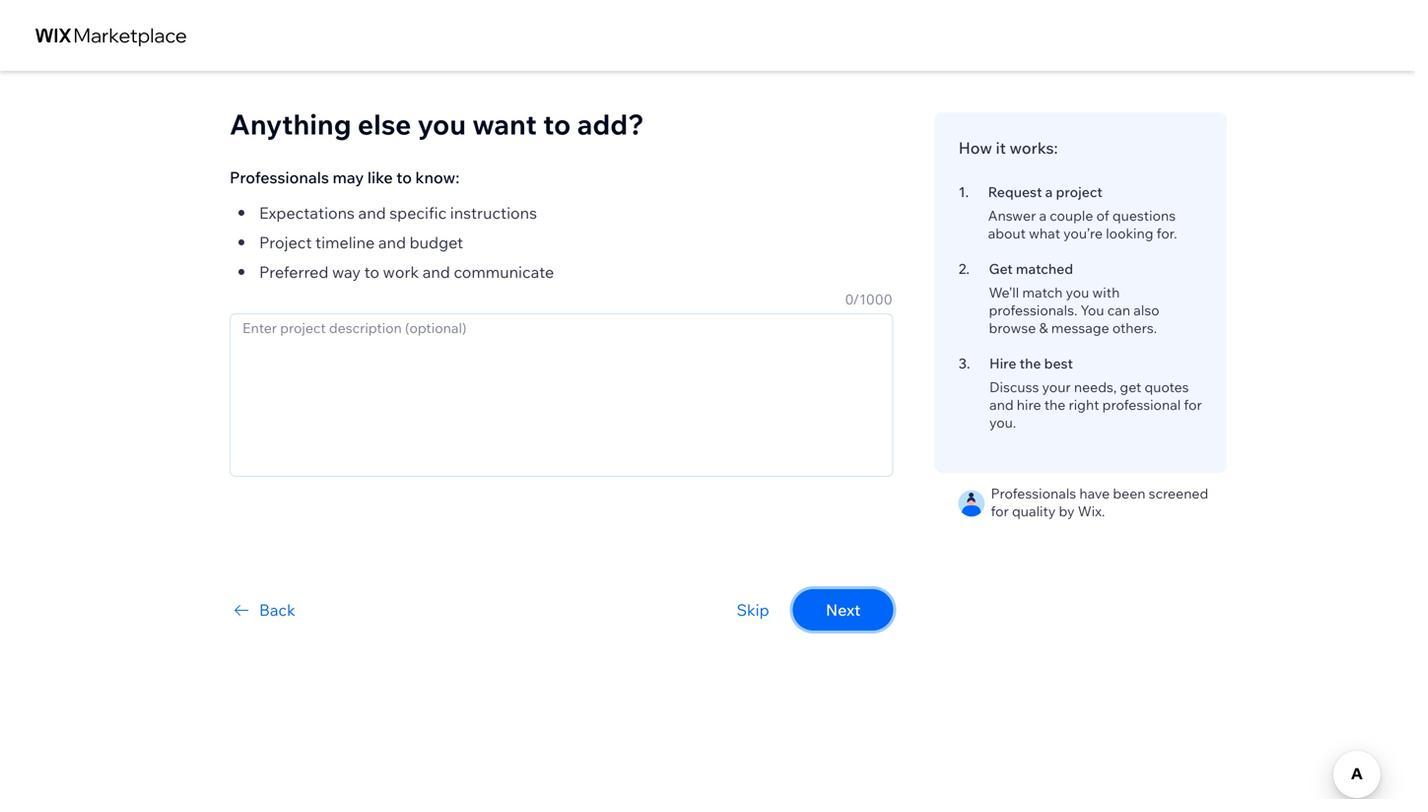 Task type: vqa. For each thing, say whether or not it's contained in the screenshot.
'work'
yes



Task type: describe. For each thing, give the bounding box(es) containing it.
best
[[1045, 355, 1074, 372]]

match
[[1023, 284, 1063, 301]]

you
[[1081, 302, 1105, 319]]

skip button
[[737, 599, 770, 622]]

questions
[[1113, 207, 1176, 224]]

1000
[[860, 291, 893, 308]]

your
[[1043, 379, 1071, 396]]

0 vertical spatial the
[[1020, 355, 1042, 372]]

else
[[358, 107, 412, 141]]

and inside hire the best discuss your needs, get quotes and hire the right professional for you.
[[990, 396, 1014, 414]]

quotes
[[1145, 379, 1190, 396]]

discuss
[[990, 379, 1040, 396]]

message
[[1052, 319, 1110, 337]]

want
[[473, 107, 537, 141]]

skip
[[737, 600, 770, 620]]

way
[[332, 262, 361, 282]]

professionals have been screened for quality by wix.
[[991, 485, 1209, 520]]

of
[[1097, 207, 1110, 224]]

add?
[[577, 107, 645, 141]]

also
[[1134, 302, 1160, 319]]

how
[[959, 138, 993, 158]]

with
[[1093, 284, 1120, 301]]

have
[[1080, 485, 1110, 502]]

. for 2
[[967, 260, 970, 278]]

back
[[259, 600, 296, 620]]

project
[[259, 233, 312, 252]]

what
[[1029, 225, 1061, 242]]

professionals for professionals may like to know:
[[230, 168, 329, 187]]

right
[[1069, 396, 1100, 414]]

3 .
[[959, 355, 971, 372]]

we'll
[[989, 284, 1020, 301]]

looking
[[1106, 225, 1154, 242]]

works:
[[1010, 138, 1059, 158]]

get matched we'll match you with professionals. you can also browse & message others.
[[989, 260, 1160, 337]]

quality
[[1013, 503, 1056, 520]]

about
[[989, 225, 1026, 242]]

for.
[[1157, 225, 1178, 242]]

to inside expectations and specific instructions project timeline and budget preferred way to work and communicate
[[364, 262, 380, 282]]

anything
[[230, 107, 352, 141]]

professionals for professionals have been screened for quality by wix.
[[991, 485, 1077, 502]]

others.
[[1113, 319, 1158, 337]]

know:
[[416, 168, 460, 187]]

hire
[[1017, 396, 1042, 414]]

like
[[368, 168, 393, 187]]

request
[[989, 183, 1043, 201]]

instructions
[[450, 203, 537, 223]]

wix.
[[1078, 503, 1106, 520]]

how it works:
[[959, 138, 1059, 158]]

budget
[[410, 233, 464, 252]]

and down "like"
[[358, 203, 386, 223]]



Task type: locate. For each thing, give the bounding box(es) containing it.
answer
[[989, 207, 1037, 224]]

1 vertical spatial the
[[1045, 396, 1066, 414]]

timeline
[[316, 233, 375, 252]]

1 horizontal spatial you
[[1066, 284, 1090, 301]]

0
[[846, 291, 854, 308]]

back button
[[230, 599, 296, 622]]

0 horizontal spatial the
[[1020, 355, 1042, 372]]

professionals inside professionals have been screened for quality by wix.
[[991, 485, 1077, 502]]

2 vertical spatial .
[[967, 355, 971, 372]]

Enter project description (optional) text field
[[231, 315, 893, 476]]

anything else you want to add?
[[230, 107, 645, 141]]

to
[[543, 107, 571, 141], [397, 168, 412, 187], [364, 262, 380, 282]]

you
[[418, 107, 466, 141], [1066, 284, 1090, 301]]

2 vertical spatial to
[[364, 262, 380, 282]]

0 vertical spatial .
[[966, 183, 969, 201]]

1 vertical spatial .
[[967, 260, 970, 278]]

. down how
[[966, 183, 969, 201]]

. left get
[[967, 260, 970, 278]]

1 vertical spatial a
[[1040, 207, 1047, 224]]

1 vertical spatial you
[[1066, 284, 1090, 301]]

you up you
[[1066, 284, 1090, 301]]

1 horizontal spatial for
[[1185, 396, 1203, 414]]

couple
[[1050, 207, 1094, 224]]

the down your
[[1045, 396, 1066, 414]]

2 .
[[959, 260, 970, 278]]

expectations and specific instructions project timeline and budget preferred way to work and communicate
[[259, 203, 554, 282]]

the
[[1020, 355, 1042, 372], [1045, 396, 1066, 414]]

next button
[[793, 590, 894, 631]]

0 vertical spatial to
[[543, 107, 571, 141]]

professionals
[[230, 168, 329, 187], [991, 485, 1077, 502]]

professional
[[1103, 396, 1182, 414]]

can
[[1108, 302, 1131, 319]]

1 horizontal spatial the
[[1045, 396, 1066, 414]]

0 vertical spatial a
[[1046, 183, 1053, 201]]

0 / 1000
[[846, 291, 893, 308]]

for inside hire the best discuss your needs, get quotes and hire the right professional for you.
[[1185, 396, 1203, 414]]

a up what on the right top
[[1040, 207, 1047, 224]]

0 horizontal spatial for
[[991, 503, 1010, 520]]

/
[[854, 291, 860, 308]]

0 vertical spatial you
[[418, 107, 466, 141]]

1 vertical spatial for
[[991, 503, 1010, 520]]

request a project answer a couple of questions about what you're looking for.
[[989, 183, 1178, 242]]

you inside the get matched we'll match you with professionals. you can also browse & message others.
[[1066, 284, 1090, 301]]

hire the best discuss your needs, get quotes and hire the right professional for you.
[[990, 355, 1203, 431]]

hire
[[990, 355, 1017, 372]]

for
[[1185, 396, 1203, 414], [991, 503, 1010, 520]]

to right way
[[364, 262, 380, 282]]

a left project
[[1046, 183, 1053, 201]]

communicate
[[454, 262, 554, 282]]

. for 3
[[967, 355, 971, 372]]

a
[[1046, 183, 1053, 201], [1040, 207, 1047, 224]]

professionals up expectations
[[230, 168, 329, 187]]

work
[[383, 262, 419, 282]]

it
[[996, 138, 1007, 158]]

and up you.
[[990, 396, 1014, 414]]

3
[[959, 355, 967, 372]]

professionals may like to know:
[[230, 168, 460, 187]]

screened
[[1149, 485, 1209, 502]]

and
[[358, 203, 386, 223], [378, 233, 406, 252], [423, 262, 450, 282], [990, 396, 1014, 414]]

0 horizontal spatial to
[[364, 262, 380, 282]]

needs,
[[1075, 379, 1117, 396]]

by
[[1059, 503, 1075, 520]]

for left quality
[[991, 503, 1010, 520]]

for down quotes
[[1185, 396, 1203, 414]]

2 horizontal spatial to
[[543, 107, 571, 141]]

for inside professionals have been screened for quality by wix.
[[991, 503, 1010, 520]]

specific
[[390, 203, 447, 223]]

1 .
[[959, 183, 969, 201]]

you.
[[990, 414, 1017, 431]]

get
[[989, 260, 1013, 278]]

. for 1
[[966, 183, 969, 201]]

0 vertical spatial professionals
[[230, 168, 329, 187]]

may
[[333, 168, 364, 187]]

matched
[[1016, 260, 1074, 278]]

expectations
[[259, 203, 355, 223]]

to right "like"
[[397, 168, 412, 187]]

get
[[1121, 379, 1142, 396]]

you up 'know:'
[[418, 107, 466, 141]]

preferred
[[259, 262, 329, 282]]

and up work
[[378, 233, 406, 252]]

1
[[959, 183, 966, 201]]

0 vertical spatial for
[[1185, 396, 1203, 414]]

and down budget
[[423, 262, 450, 282]]

&
[[1040, 319, 1049, 337]]

. left hire
[[967, 355, 971, 372]]

0 horizontal spatial you
[[418, 107, 466, 141]]

the right hire
[[1020, 355, 1042, 372]]

professionals up quality
[[991, 485, 1077, 502]]

been
[[1114, 485, 1146, 502]]

browse
[[989, 319, 1037, 337]]

next
[[826, 600, 861, 620]]

0 horizontal spatial professionals
[[230, 168, 329, 187]]

professionals.
[[989, 302, 1078, 319]]

1 vertical spatial to
[[397, 168, 412, 187]]

1 horizontal spatial to
[[397, 168, 412, 187]]

project
[[1057, 183, 1103, 201]]

.
[[966, 183, 969, 201], [967, 260, 970, 278], [967, 355, 971, 372]]

2
[[959, 260, 967, 278]]

1 vertical spatial professionals
[[991, 485, 1077, 502]]

1 horizontal spatial professionals
[[991, 485, 1077, 502]]

you're
[[1064, 225, 1103, 242]]

to right want
[[543, 107, 571, 141]]



